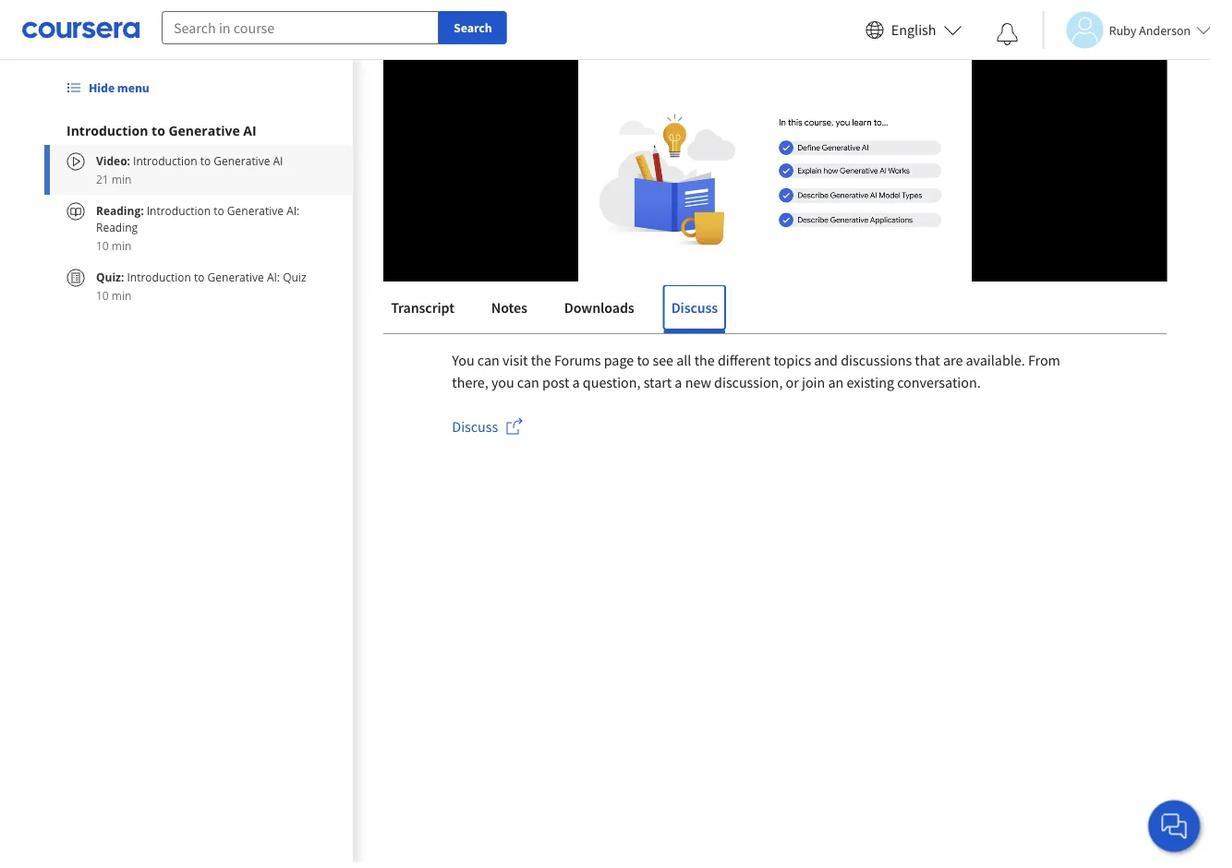 Task type: vqa. For each thing, say whether or not it's contained in the screenshot.
it
no



Task type: describe. For each thing, give the bounding box(es) containing it.
mute image
[[427, 273, 450, 291]]

hide menu button
[[59, 71, 157, 104]]

you can visit the forums page to see all the different topics and discussions that are available. from there, you can post a question, start a new discussion, or join an existing conversation.
[[452, 351, 1060, 392]]

quiz: introduction to generative ai: quiz 10 min
[[96, 269, 306, 303]]

/
[[504, 273, 509, 291]]

anderson
[[1139, 22, 1191, 38]]

see
[[652, 351, 673, 369]]

ruby anderson
[[1109, 22, 1191, 38]]

2 the from the left
[[694, 351, 714, 369]]

generative inside dropdown button
[[169, 121, 240, 139]]

1 the from the left
[[530, 351, 551, 369]]

21 minutes 59 seconds element
[[516, 273, 549, 291]]

10 inside the quiz: introduction to generative ai: quiz 10 min
[[96, 288, 109, 303]]

are
[[943, 351, 962, 369]]

0 horizontal spatial discuss
[[452, 418, 498, 436]]

question,
[[582, 373, 640, 392]]

menu
[[117, 79, 149, 96]]

hide
[[89, 79, 115, 96]]

and
[[814, 351, 837, 369]]

to right "/"
[[527, 247, 550, 279]]

search button
[[439, 11, 507, 44]]

quiz
[[283, 269, 306, 285]]

1 horizontal spatial introduction to generative ai
[[383, 247, 702, 279]]

2 min from the top
[[112, 238, 132, 253]]

discuss link
[[452, 418, 523, 440]]

introduction inside the quiz: introduction to generative ai: quiz 10 min
[[127, 269, 191, 285]]

chat with us image
[[1159, 812, 1189, 842]]

there,
[[452, 373, 488, 392]]

21:59
[[516, 273, 549, 291]]

introduction to generative ai inside dropdown button
[[67, 121, 256, 139]]

2 vertical spatial ai
[[680, 247, 702, 279]]

1 10 from the top
[[96, 238, 109, 253]]

to inside you can visit the forums page to see all the different topics and discussions that are available. from there, you can post a question, start a new discussion, or join an existing conversation.
[[636, 351, 649, 369]]

transcript button
[[383, 285, 461, 330]]

start
[[643, 373, 671, 392]]

to inside the quiz: introduction to generative ai: quiz 10 min
[[194, 269, 205, 285]]

0 vertical spatial can
[[477, 351, 499, 369]]

post
[[542, 373, 569, 392]]

visit
[[502, 351, 527, 369]]

ai: inside introduction to generative ai: reading
[[286, 203, 300, 218]]

1 horizontal spatial can
[[517, 373, 539, 392]]

ruby anderson button
[[1042, 12, 1211, 48]]

page
[[603, 351, 633, 369]]

quiz:
[[96, 269, 124, 285]]

from
[[1028, 351, 1060, 369]]

downloads
[[564, 298, 634, 317]]

discussions
[[840, 351, 911, 369]]

new
[[685, 373, 711, 392]]

0:22
[[471, 273, 496, 291]]



Task type: locate. For each thing, give the bounding box(es) containing it.
1 horizontal spatial a
[[674, 373, 682, 392]]

generative inside the quiz: introduction to generative ai: quiz 10 min
[[207, 269, 264, 285]]

introduction right quiz:
[[127, 269, 191, 285]]

discussion,
[[714, 373, 782, 392]]

pause image
[[397, 274, 416, 289]]

transcript
[[390, 298, 454, 317]]

1 vertical spatial discuss
[[452, 418, 498, 436]]

related lecture content tabs tab list
[[383, 285, 1167, 333]]

existing
[[846, 373, 894, 392]]

to inside introduction to generative ai: reading
[[214, 203, 224, 218]]

introduction to generative ai
[[67, 121, 256, 139], [383, 247, 702, 279]]

or
[[785, 373, 798, 392]]

0 horizontal spatial ai:
[[267, 269, 280, 285]]

to inside video: introduction to generative ai 21 min
[[200, 153, 211, 168]]

10 down the reading
[[96, 238, 109, 253]]

3 min from the top
[[112, 288, 132, 303]]

0:22 / 21:59
[[471, 273, 549, 291]]

0 vertical spatial discuss
[[671, 298, 717, 317]]

video: introduction to generative ai 21 min
[[96, 153, 283, 187]]

reading:
[[96, 203, 147, 218]]

min inside the quiz: introduction to generative ai: quiz 10 min
[[112, 288, 132, 303]]

to down introduction to generative ai: reading
[[194, 269, 205, 285]]

1 vertical spatial 10
[[96, 288, 109, 303]]

1 vertical spatial min
[[112, 238, 132, 253]]

introduction to generative ai up the notes button
[[383, 247, 702, 279]]

can right you
[[517, 373, 539, 392]]

generative down introduction to generative ai dropdown button
[[214, 153, 270, 168]]

10 down quiz:
[[96, 288, 109, 303]]

to up video: introduction to generative ai 21 min
[[152, 121, 165, 139]]

english
[[891, 21, 936, 39]]

Search in course text field
[[162, 11, 439, 44]]

1 a from the left
[[572, 373, 579, 392]]

you
[[452, 351, 474, 369]]

2 10 from the top
[[96, 288, 109, 303]]

discuss inside button
[[671, 298, 717, 317]]

1 horizontal spatial ai:
[[286, 203, 300, 218]]

generative inside introduction to generative ai: reading
[[227, 203, 284, 218]]

different
[[717, 351, 770, 369]]

ai: up 'quiz'
[[286, 203, 300, 218]]

to
[[152, 121, 165, 139], [200, 153, 211, 168], [214, 203, 224, 218], [527, 247, 550, 279], [194, 269, 205, 285], [636, 351, 649, 369]]

generative
[[169, 121, 240, 139], [214, 153, 270, 168], [227, 203, 284, 218], [555, 247, 675, 279], [207, 269, 264, 285]]

search
[[454, 19, 492, 36]]

the right all
[[694, 351, 714, 369]]

0 minutes 22 seconds element
[[471, 273, 496, 291]]

ruby
[[1109, 22, 1136, 38]]

discuss button
[[663, 285, 725, 330]]

an
[[828, 373, 843, 392]]

all
[[676, 351, 691, 369]]

introduction to generative ai up video: introduction to generative ai 21 min
[[67, 121, 256, 139]]

full screen image
[[1136, 273, 1160, 291]]

0 vertical spatial ai:
[[286, 203, 300, 218]]

ai down introduction to generative ai dropdown button
[[273, 153, 283, 168]]

ai: left 'quiz'
[[267, 269, 280, 285]]

2 vertical spatial min
[[112, 288, 132, 303]]

discuss
[[671, 298, 717, 317], [452, 418, 498, 436]]

introduction up transcript at top left
[[383, 247, 522, 279]]

ai up video: introduction to generative ai 21 min
[[243, 121, 256, 139]]

ai up discuss button
[[680, 247, 702, 279]]

0 vertical spatial ai
[[243, 121, 256, 139]]

generative up video: introduction to generative ai 21 min
[[169, 121, 240, 139]]

21
[[96, 171, 109, 187]]

a
[[572, 373, 579, 392], [674, 373, 682, 392]]

coursera image
[[22, 15, 139, 45]]

introduction down introduction to generative ai dropdown button
[[133, 153, 197, 168]]

generative up 'quiz'
[[227, 203, 284, 218]]

introduction to generative ai: reading
[[96, 203, 300, 235]]

can
[[477, 351, 499, 369], [517, 373, 539, 392]]

generative left 'quiz'
[[207, 269, 264, 285]]

available.
[[965, 351, 1025, 369]]

0 horizontal spatial the
[[530, 351, 551, 369]]

to down video: introduction to generative ai 21 min
[[214, 203, 224, 218]]

to left see at the top of page
[[636, 351, 649, 369]]

2 a from the left
[[674, 373, 682, 392]]

1 min from the top
[[112, 171, 132, 187]]

the right visit
[[530, 351, 551, 369]]

1 vertical spatial introduction to generative ai
[[383, 247, 702, 279]]

video:
[[96, 153, 130, 168]]

that
[[914, 351, 940, 369]]

min down the reading
[[112, 238, 132, 253]]

introduction up video:
[[67, 121, 148, 139]]

10
[[96, 238, 109, 253], [96, 288, 109, 303]]

introduction to generative ai button
[[67, 121, 331, 139]]

1 vertical spatial can
[[517, 373, 539, 392]]

topics
[[773, 351, 811, 369]]

1 horizontal spatial discuss
[[671, 298, 717, 317]]

introduction
[[67, 121, 148, 139], [133, 153, 197, 168], [147, 203, 211, 218], [383, 247, 522, 279], [127, 269, 191, 285]]

0 horizontal spatial a
[[572, 373, 579, 392]]

min
[[112, 171, 132, 187], [112, 238, 132, 253], [112, 288, 132, 303]]

ai inside video: introduction to generative ai 21 min
[[273, 153, 283, 168]]

reading
[[96, 219, 138, 235]]

ai
[[243, 121, 256, 139], [273, 153, 283, 168], [680, 247, 702, 279]]

notes
[[491, 298, 527, 317]]

1 horizontal spatial ai
[[273, 153, 283, 168]]

ai: inside the quiz: introduction to generative ai: quiz 10 min
[[267, 269, 280, 285]]

the
[[530, 351, 551, 369], [694, 351, 714, 369]]

introduction inside introduction to generative ai: reading
[[147, 203, 211, 218]]

0 horizontal spatial ai
[[243, 121, 256, 139]]

show notifications image
[[996, 23, 1018, 45]]

a left new
[[674, 373, 682, 392]]

ai inside introduction to generative ai dropdown button
[[243, 121, 256, 139]]

downloads button
[[556, 285, 641, 330]]

2 horizontal spatial ai
[[680, 247, 702, 279]]

0 horizontal spatial can
[[477, 351, 499, 369]]

min right 21
[[112, 171, 132, 187]]

min down quiz:
[[112, 288, 132, 303]]

to down introduction to generative ai dropdown button
[[200, 153, 211, 168]]

1 vertical spatial ai
[[273, 153, 283, 168]]

10 min
[[96, 238, 132, 253]]

generative inside video: introduction to generative ai 21 min
[[214, 153, 270, 168]]

introduction inside dropdown button
[[67, 121, 148, 139]]

ai:
[[286, 203, 300, 218], [267, 269, 280, 285]]

min inside video: introduction to generative ai 21 min
[[112, 171, 132, 187]]

discuss down there, in the top of the page
[[452, 418, 498, 436]]

introduction down video: introduction to generative ai 21 min
[[147, 203, 211, 218]]

notes button
[[483, 285, 534, 330]]

1 vertical spatial ai:
[[267, 269, 280, 285]]

0 horizontal spatial introduction to generative ai
[[67, 121, 256, 139]]

discuss up all
[[671, 298, 717, 317]]

conversation.
[[897, 373, 980, 392]]

english button
[[858, 0, 969, 60]]

0 vertical spatial min
[[112, 171, 132, 187]]

you
[[491, 373, 514, 392]]

1 horizontal spatial the
[[694, 351, 714, 369]]

introduction inside video: introduction to generative ai 21 min
[[133, 153, 197, 168]]

can right the you
[[477, 351, 499, 369]]

hide menu
[[89, 79, 149, 96]]

0 vertical spatial 10
[[96, 238, 109, 253]]

to inside introduction to generative ai dropdown button
[[152, 121, 165, 139]]

join
[[801, 373, 825, 392]]

forums
[[554, 351, 600, 369]]

generative up downloads button
[[555, 247, 675, 279]]

0 vertical spatial introduction to generative ai
[[67, 121, 256, 139]]

a right post
[[572, 373, 579, 392]]



